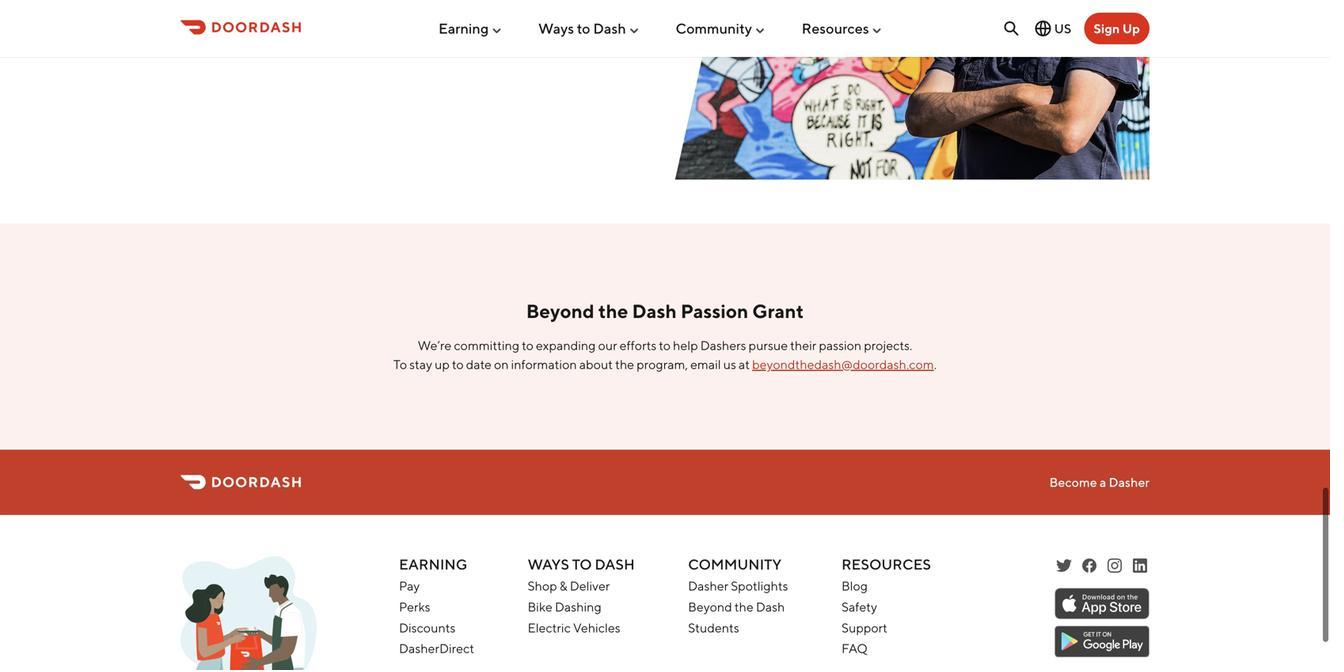 Task type: vqa. For each thing, say whether or not it's contained in the screenshot.
THE DASH in community dasher spotlights beyond the dash students
yes



Task type: locate. For each thing, give the bounding box(es) containing it.
dx beyondthedash erik2 image
[[675, 0, 1150, 180]]

community inside community dasher spotlights beyond the dash students
[[688, 556, 782, 573]]

email
[[691, 357, 721, 372]]

1 vertical spatial ways
[[528, 556, 570, 573]]

read more link
[[246, 25, 329, 57]]

dash for ways to dash shop & deliver bike dashing electric vehicles
[[595, 556, 635, 573]]

read more
[[255, 33, 319, 48]]

dasherdirect link
[[399, 642, 474, 657]]

1 horizontal spatial beyond
[[688, 600, 732, 615]]

become a dasher link
[[1050, 475, 1150, 490]]

blog link
[[842, 579, 868, 594]]

earning inside earning pay perks discounts dasherdirect
[[399, 556, 468, 573]]

community for community
[[676, 20, 752, 37]]

0 horizontal spatial dasher
[[688, 579, 729, 594]]

0 horizontal spatial beyond
[[526, 300, 595, 323]]

instagram image
[[1106, 557, 1125, 576]]

resources for resources
[[802, 20, 869, 37]]

1 horizontal spatial dasher
[[1109, 475, 1150, 490]]

dasher inside community dasher spotlights beyond the dash students
[[688, 579, 729, 594]]

the
[[599, 300, 629, 323], [615, 357, 635, 372], [735, 600, 754, 615]]

dasherdirect
[[399, 642, 474, 657]]

0 vertical spatial resources
[[802, 20, 869, 37]]

facebook image
[[1080, 557, 1099, 576]]

1 vertical spatial resources
[[842, 556, 931, 573]]

0 vertical spatial community
[[676, 20, 752, 37]]

at
[[739, 357, 750, 372]]

the down the efforts
[[615, 357, 635, 372]]

dasher up beyond the dash link
[[688, 579, 729, 594]]

more
[[289, 33, 319, 48]]

we're
[[418, 338, 452, 353]]

beyond the dash passion grant
[[526, 300, 804, 323]]

0 vertical spatial ways
[[539, 20, 574, 37]]

earning
[[439, 20, 489, 37], [399, 556, 468, 573]]

twitter link
[[1055, 557, 1074, 576]]

resources
[[802, 20, 869, 37], [842, 556, 931, 573]]

to
[[577, 20, 591, 37], [522, 338, 534, 353], [659, 338, 671, 353], [452, 357, 464, 372], [572, 556, 592, 573]]

their
[[791, 338, 817, 353]]

.
[[934, 357, 937, 372]]

dasher
[[1109, 475, 1150, 490], [688, 579, 729, 594]]

sign up
[[1094, 21, 1141, 36]]

students link
[[688, 621, 740, 636]]

community link
[[676, 14, 767, 43]]

discounts link
[[399, 621, 456, 636]]

community dasher spotlights beyond the dash students
[[688, 556, 789, 636]]

passion
[[681, 300, 749, 323]]

0 vertical spatial earning
[[439, 20, 489, 37]]

dashers
[[701, 338, 747, 353]]

become
[[1050, 475, 1098, 490]]

1 vertical spatial beyond
[[688, 600, 732, 615]]

spotlights
[[731, 579, 789, 594]]

perks link
[[399, 600, 431, 615]]

beyond
[[526, 300, 595, 323], [688, 600, 732, 615]]

the inside community dasher spotlights beyond the dash students
[[735, 600, 754, 615]]

dash for ways to dash
[[593, 20, 626, 37]]

0 vertical spatial beyond
[[526, 300, 595, 323]]

ways
[[539, 20, 574, 37], [528, 556, 570, 573]]

shop
[[528, 579, 557, 594]]

community
[[676, 20, 752, 37], [688, 556, 782, 573]]

the down dasher spotlights link
[[735, 600, 754, 615]]

0 vertical spatial dasher
[[1109, 475, 1150, 490]]

dash
[[593, 20, 626, 37], [632, 300, 677, 323], [595, 556, 635, 573], [756, 600, 785, 615]]

community for community dasher spotlights beyond the dash students
[[688, 556, 782, 573]]

us
[[724, 357, 737, 372]]

earning for earning
[[439, 20, 489, 37]]

dasher spotlights link
[[688, 579, 789, 594]]

2 vertical spatial the
[[735, 600, 754, 615]]

dashing
[[555, 600, 602, 615]]

pay
[[399, 579, 420, 594]]

dash inside ways to dash shop & deliver bike dashing electric vehicles
[[595, 556, 635, 573]]

beyond up expanding
[[526, 300, 595, 323]]

1 vertical spatial dasher
[[688, 579, 729, 594]]

electric
[[528, 621, 571, 636]]

to
[[394, 357, 407, 372]]

perks
[[399, 600, 431, 615]]

expanding
[[536, 338, 596, 353]]

1 vertical spatial the
[[615, 357, 635, 372]]

the up our
[[599, 300, 629, 323]]

blog
[[842, 579, 868, 594]]

dasher right a
[[1109, 475, 1150, 490]]

shop & deliver link
[[528, 579, 610, 594]]

ways inside ways to dash shop & deliver bike dashing electric vehicles
[[528, 556, 570, 573]]

instagram link
[[1106, 557, 1125, 576]]

1 vertical spatial earning
[[399, 556, 468, 573]]

faq
[[842, 642, 868, 657]]

beyondthedash@doordash.com
[[753, 357, 934, 372]]

us
[[1055, 21, 1072, 36]]

beyond up students
[[688, 600, 732, 615]]

grant
[[753, 300, 804, 323]]

up
[[1123, 21, 1141, 36]]

resources link
[[802, 14, 884, 43]]

we're committing to expanding our efforts to help dashers pursue their passion projects. to stay up to date on information about the program, email us at beyondthedash@doordash.com .
[[394, 338, 937, 372]]

read
[[255, 33, 286, 48]]

ways to dash link
[[539, 14, 641, 43]]

1 vertical spatial community
[[688, 556, 782, 573]]



Task type: describe. For each thing, give the bounding box(es) containing it.
support
[[842, 621, 888, 636]]

students
[[688, 621, 740, 636]]

linkedin image
[[1131, 557, 1150, 576]]

earning for earning pay perks discounts dasherdirect
[[399, 556, 468, 573]]

become a dasher
[[1050, 475, 1150, 490]]

bike dashing link
[[528, 600, 602, 615]]

sign
[[1094, 21, 1120, 36]]

a
[[1100, 475, 1107, 490]]

committing
[[454, 338, 520, 353]]

help
[[673, 338, 698, 353]]

support link
[[842, 621, 888, 636]]

doordash for merchants image
[[181, 557, 317, 671]]

to inside ways to dash shop & deliver bike dashing electric vehicles
[[572, 556, 592, 573]]

earning link
[[439, 14, 503, 43]]

deliver
[[570, 579, 610, 594]]

resources blog safety support faq
[[842, 556, 931, 657]]

discounts
[[399, 621, 456, 636]]

pursue
[[749, 338, 788, 353]]

ways to dash
[[539, 20, 626, 37]]

ways to dash shop & deliver bike dashing electric vehicles
[[528, 556, 635, 636]]

google play image
[[1055, 626, 1150, 658]]

ways for ways to dash
[[539, 20, 574, 37]]

information
[[511, 357, 577, 372]]

efforts
[[620, 338, 657, 353]]

the inside we're committing to expanding our efforts to help dashers pursue their passion projects. to stay up to date on information about the program, email us at beyondthedash@doordash.com .
[[615, 357, 635, 372]]

passion
[[819, 338, 862, 353]]

sign up button
[[1085, 13, 1150, 44]]

stay
[[410, 357, 432, 372]]

vehicles
[[573, 621, 621, 636]]

on
[[494, 357, 509, 372]]

up
[[435, 357, 450, 372]]

safety
[[842, 600, 878, 615]]

program,
[[637, 357, 688, 372]]

globe line image
[[1034, 19, 1053, 38]]

safety link
[[842, 600, 878, 615]]

pay link
[[399, 579, 420, 594]]

dash for beyond the dash passion grant
[[632, 300, 677, 323]]

electric vehicles link
[[528, 621, 621, 636]]

beyond inside community dasher spotlights beyond the dash students
[[688, 600, 732, 615]]

faq link
[[842, 642, 868, 657]]

bike
[[528, 600, 553, 615]]

linkedin link
[[1131, 557, 1150, 576]]

facebook link
[[1080, 557, 1099, 576]]

beyond the dash link
[[688, 600, 785, 615]]

app store image
[[1055, 588, 1150, 620]]

about
[[580, 357, 613, 372]]

date
[[466, 357, 492, 372]]

projects.
[[864, 338, 913, 353]]

beyondthedash@doordash.com link
[[753, 357, 934, 372]]

our
[[598, 338, 618, 353]]

twitter image
[[1055, 557, 1074, 576]]

earning pay perks discounts dasherdirect
[[399, 556, 474, 657]]

ways for ways to dash shop & deliver bike dashing electric vehicles
[[528, 556, 570, 573]]

0 vertical spatial the
[[599, 300, 629, 323]]

&
[[560, 579, 568, 594]]

dash inside community dasher spotlights beyond the dash students
[[756, 600, 785, 615]]

resources for resources blog safety support faq
[[842, 556, 931, 573]]



